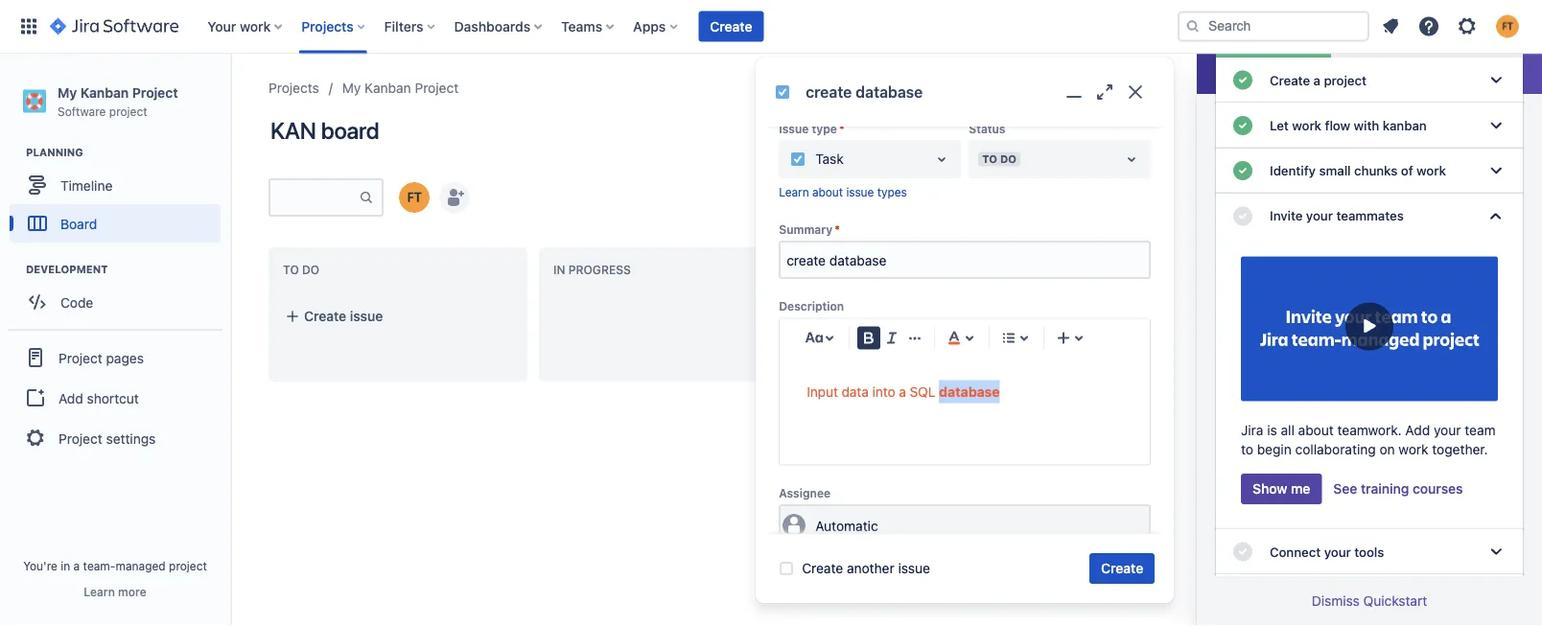 Task type: vqa. For each thing, say whether or not it's contained in the screenshot.
left issue
yes



Task type: describe. For each thing, give the bounding box(es) containing it.
let work flow with kanban
[[1270, 118, 1427, 133]]

teams
[[561, 18, 603, 34]]

your inside jira is all about teamwork. add your team to begin collaborating on work together.
[[1434, 423, 1462, 438]]

chevron image for connect your tools
[[1485, 541, 1508, 564]]

apps button
[[628, 11, 685, 42]]

learn about issue types link
[[779, 185, 907, 198]]

learn for learn more
[[84, 585, 115, 599]]

by
[[944, 191, 958, 204]]

work right the let
[[1293, 118, 1322, 133]]

small
[[1320, 163, 1351, 178]]

teams button
[[556, 11, 622, 42]]

tools
[[1355, 544, 1385, 560]]

project inside my kanban project software project
[[132, 84, 178, 100]]

Search this board text field
[[271, 180, 359, 215]]

project pages link
[[8, 337, 223, 379]]

managed
[[116, 559, 166, 573]]

sql
[[910, 383, 936, 399]]

you're in a team-managed project
[[23, 559, 207, 573]]

discard & close image
[[1124, 81, 1148, 104]]

more formatting image
[[904, 326, 927, 349]]

code link
[[10, 283, 221, 322]]

begin
[[1258, 442, 1292, 458]]

filters button
[[379, 11, 443, 42]]

description
[[779, 300, 844, 313]]

1 vertical spatial *
[[835, 222, 840, 236]]

pages
[[106, 350, 144, 366]]

apps
[[633, 18, 666, 34]]

kan
[[271, 117, 316, 144]]

me
[[1291, 481, 1311, 497]]

your work
[[207, 18, 271, 34]]

jira
[[1242, 423, 1264, 438]]

my kanban project software project
[[58, 84, 178, 118]]

invite your teammates button
[[1217, 194, 1524, 239]]

software
[[58, 104, 106, 118]]

development group
[[10, 262, 229, 327]]

task
[[816, 151, 844, 167]]

my for my kanban project
[[342, 80, 361, 96]]

learn more
[[84, 585, 146, 599]]

in
[[554, 264, 566, 277]]

invite your teammates
[[1270, 208, 1404, 224]]

create a project button
[[1217, 58, 1524, 103]]

create issue button
[[273, 299, 523, 334]]

identify small chunks of work
[[1270, 163, 1447, 178]]

0 vertical spatial about
[[812, 185, 843, 198]]

create a project
[[1270, 72, 1367, 88]]

projects for projects popup button
[[301, 18, 354, 34]]

projects link
[[269, 77, 319, 100]]

Description - Main content area, start typing to enter text. text field
[[807, 380, 1124, 438]]

create inside primary element
[[710, 18, 753, 34]]

1 horizontal spatial to
[[982, 153, 998, 165]]

let work flow with kanban button
[[1217, 103, 1524, 148]]

learn for learn about issue types
[[779, 185, 809, 198]]

create for create another issue
[[802, 561, 843, 577]]

board
[[321, 117, 379, 144]]

my kanban project
[[342, 80, 459, 96]]

my for my kanban project software project
[[58, 84, 77, 100]]

add shortcut button
[[8, 379, 223, 418]]

open image
[[931, 147, 954, 170]]

1 vertical spatial create button
[[1090, 554, 1155, 584]]

settings
[[106, 431, 156, 446]]

dashboards
[[454, 18, 531, 34]]

assignee
[[779, 486, 831, 500]]

0 horizontal spatial to
[[283, 264, 299, 277]]

0 vertical spatial to do
[[982, 153, 1017, 165]]

connect
[[1270, 544, 1321, 560]]

chevron image
[[1485, 69, 1508, 92]]

show me button
[[1242, 474, 1322, 505]]

your for teammates
[[1307, 208, 1334, 224]]

create another issue
[[802, 561, 930, 577]]

jira is all about teamwork. add your team to begin collaborating on work together.
[[1242, 423, 1496, 458]]

checked image for let
[[1232, 114, 1255, 137]]

chevron image for let work flow with kanban
[[1485, 114, 1508, 137]]

project down "add shortcut"
[[59, 431, 102, 446]]

dismiss quickstart
[[1312, 593, 1428, 609]]

shortcut
[[87, 390, 139, 406]]

input
[[807, 383, 838, 399]]

planning
[[26, 147, 83, 159]]

play video image
[[1346, 303, 1394, 351]]

let
[[1270, 118, 1289, 133]]

work right of
[[1417, 163, 1447, 178]]

create button inside primary element
[[699, 11, 764, 42]]

code
[[60, 294, 93, 310]]

learn about issue types
[[779, 185, 907, 198]]

dismiss
[[1312, 593, 1360, 609]]

your
[[207, 18, 236, 34]]

group containing project pages
[[8, 329, 223, 466]]

project pages
[[59, 350, 144, 366]]

add people image
[[443, 186, 466, 209]]

summary *
[[779, 222, 840, 236]]

automatic
[[816, 517, 878, 533]]

done
[[824, 264, 857, 277]]

connect your tools
[[1270, 544, 1385, 560]]

play invite your teammates video image
[[1242, 248, 1499, 410]]

into
[[872, 383, 895, 399]]

your profile and settings image
[[1497, 15, 1520, 38]]

0 horizontal spatial do
[[302, 264, 320, 277]]

checked image for connect
[[1232, 541, 1255, 564]]

project up "add shortcut"
[[59, 350, 102, 366]]

development
[[26, 264, 108, 276]]

Search field
[[1178, 11, 1370, 42]]

data
[[842, 383, 869, 399]]

board link
[[10, 205, 221, 243]]

invite
[[1270, 208, 1303, 224]]

create for create a project
[[1270, 72, 1311, 88]]

show
[[1253, 481, 1288, 497]]

project inside dropdown button
[[1324, 72, 1367, 88]]



Task type: locate. For each thing, give the bounding box(es) containing it.
2 horizontal spatial a
[[1314, 72, 1321, 88]]

primary element
[[12, 0, 1178, 53]]

2 vertical spatial project
[[169, 559, 207, 573]]

group by
[[904, 191, 958, 204]]

checked image for create
[[1232, 69, 1255, 92]]

checked image for identify
[[1232, 159, 1255, 182]]

1 vertical spatial database
[[939, 383, 1000, 399]]

kanban for my kanban project
[[365, 80, 411, 96]]

training
[[1361, 481, 1410, 497]]

0 vertical spatial checked image
[[1232, 159, 1255, 182]]

summary
[[779, 222, 833, 236]]

in
[[61, 559, 70, 573]]

issue inside button
[[350, 308, 383, 324]]

together.
[[1433, 442, 1489, 458]]

1 vertical spatial projects
[[269, 80, 319, 96]]

0 vertical spatial to
[[982, 153, 998, 165]]

project right managed
[[169, 559, 207, 573]]

my up software
[[58, 84, 77, 100]]

create inside dropdown button
[[1270, 72, 1311, 88]]

create for create issue
[[304, 308, 346, 324]]

2 chevron image from the top
[[1485, 159, 1508, 182]]

of
[[1402, 163, 1414, 178]]

1 horizontal spatial a
[[899, 383, 906, 399]]

issue for create another issue
[[898, 561, 930, 577]]

kanban for my kanban project software project
[[80, 84, 129, 100]]

kanban up software
[[80, 84, 129, 100]]

0 vertical spatial issue
[[846, 185, 874, 198]]

0 horizontal spatial about
[[812, 185, 843, 198]]

timeline
[[60, 177, 113, 193]]

2 checked image from the top
[[1232, 114, 1255, 137]]

chunks
[[1355, 163, 1398, 178]]

1 horizontal spatial create button
[[1090, 554, 1155, 584]]

work right on
[[1399, 442, 1429, 458]]

star kan board image
[[1092, 106, 1115, 129]]

a right in
[[74, 559, 80, 573]]

0 vertical spatial database
[[856, 83, 923, 101]]

to down the status
[[982, 153, 998, 165]]

database right sql
[[939, 383, 1000, 399]]

1 horizontal spatial database
[[939, 383, 1000, 399]]

type
[[812, 122, 837, 135]]

minimize image
[[1063, 81, 1086, 104]]

checked image
[[1232, 159, 1255, 182], [1232, 205, 1255, 228]]

banner containing your work
[[0, 0, 1543, 54]]

checked image inside let work flow with kanban dropdown button
[[1232, 114, 1255, 137]]

group
[[904, 191, 941, 204]]

your
[[1307, 208, 1334, 224], [1434, 423, 1462, 438], [1325, 544, 1352, 560]]

funky town image
[[399, 182, 430, 213]]

kanban
[[365, 80, 411, 96], [80, 84, 129, 100]]

dismiss quickstart link
[[1312, 593, 1428, 609]]

0 vertical spatial project
[[1324, 72, 1367, 88]]

video poster image
[[1242, 248, 1499, 410]]

banner
[[0, 0, 1543, 54]]

2 vertical spatial issue
[[898, 561, 930, 577]]

kanban inside my kanban project software project
[[80, 84, 129, 100]]

1 vertical spatial to
[[283, 264, 299, 277]]

group
[[8, 329, 223, 466]]

with
[[1354, 118, 1380, 133]]

kan board
[[271, 117, 379, 144]]

0 vertical spatial learn
[[779, 185, 809, 198]]

checked image for invite
[[1232, 205, 1255, 228]]

a right into at the right bottom of the page
[[899, 383, 906, 399]]

checked image inside invite your teammates dropdown button
[[1232, 205, 1255, 228]]

1 horizontal spatial add
[[1406, 423, 1431, 438]]

create
[[806, 83, 852, 101]]

2 horizontal spatial project
[[1324, 72, 1367, 88]]

3 checked image from the top
[[1232, 541, 1255, 564]]

your right invite
[[1307, 208, 1334, 224]]

to do down the status
[[982, 153, 1017, 165]]

0 horizontal spatial project
[[109, 104, 147, 118]]

create database image
[[775, 84, 791, 100]]

1 vertical spatial to do
[[283, 264, 320, 277]]

0 horizontal spatial add
[[59, 390, 83, 406]]

chevron image
[[1485, 114, 1508, 137], [1485, 159, 1508, 182], [1485, 205, 1508, 228], [1485, 541, 1508, 564]]

development image
[[3, 258, 26, 281]]

1 horizontal spatial my
[[342, 80, 361, 96]]

projects up projects link
[[301, 18, 354, 34]]

checked image
[[1232, 69, 1255, 92], [1232, 114, 1255, 137], [1232, 541, 1255, 564]]

about inside jira is all about teamwork. add your team to begin collaborating on work together.
[[1299, 423, 1334, 438]]

board
[[60, 216, 97, 232]]

0 vertical spatial your
[[1307, 208, 1334, 224]]

lists image
[[998, 326, 1021, 349]]

1 checked image from the top
[[1232, 159, 1255, 182]]

0 vertical spatial a
[[1314, 72, 1321, 88]]

1 checked image from the top
[[1232, 69, 1255, 92]]

0 vertical spatial checked image
[[1232, 69, 1255, 92]]

is
[[1268, 423, 1278, 438]]

show me
[[1253, 481, 1311, 497]]

project right software
[[109, 104, 147, 118]]

checked image inside identify small chunks of work dropdown button
[[1232, 159, 1255, 182]]

status
[[969, 122, 1006, 135]]

create button
[[699, 11, 764, 42], [1090, 554, 1155, 584]]

3 chevron image from the top
[[1485, 205, 1508, 228]]

see
[[1334, 481, 1358, 497]]

add inside jira is all about teamwork. add your team to begin collaborating on work together.
[[1406, 423, 1431, 438]]

1 vertical spatial checked image
[[1232, 205, 1255, 228]]

checked image left the let
[[1232, 114, 1255, 137]]

learn
[[779, 185, 809, 198], [84, 585, 115, 599]]

1 horizontal spatial issue
[[846, 185, 874, 198]]

0 horizontal spatial to do
[[283, 264, 320, 277]]

checked image inside 'connect your tools' dropdown button
[[1232, 541, 1255, 564]]

1 horizontal spatial to do
[[982, 153, 1017, 165]]

project left sidebar navigation icon
[[132, 84, 178, 100]]

add shortcut
[[59, 390, 139, 406]]

*
[[839, 122, 845, 135], [835, 222, 840, 236]]

kanban up board
[[365, 80, 411, 96]]

work inside jira is all about teamwork. add your team to begin collaborating on work together.
[[1399, 442, 1429, 458]]

your work button
[[202, 11, 290, 42]]

another
[[847, 561, 895, 577]]

your left tools
[[1325, 544, 1352, 560]]

database right the create
[[856, 83, 923, 101]]

do
[[1000, 153, 1017, 165], [302, 264, 320, 277]]

1 horizontal spatial about
[[1299, 423, 1334, 438]]

jira software image
[[50, 15, 179, 38], [50, 15, 179, 38]]

0 horizontal spatial create button
[[699, 11, 764, 42]]

project inside my kanban project software project
[[109, 104, 147, 118]]

2 checked image from the top
[[1232, 205, 1255, 228]]

0 horizontal spatial my
[[58, 84, 77, 100]]

identify
[[1270, 163, 1316, 178]]

project down filters popup button
[[415, 80, 459, 96]]

1 horizontal spatial do
[[1000, 153, 1017, 165]]

help image
[[1418, 15, 1441, 38]]

1 horizontal spatial learn
[[779, 185, 809, 198]]

projects for projects link
[[269, 80, 319, 96]]

do down the status
[[1000, 153, 1017, 165]]

2 vertical spatial a
[[74, 559, 80, 573]]

issue
[[779, 122, 809, 135]]

your for tools
[[1325, 544, 1352, 560]]

kanban
[[1383, 118, 1427, 133]]

chevron image inside 'connect your tools' dropdown button
[[1485, 541, 1508, 564]]

go full screen image
[[1094, 81, 1117, 104]]

database inside the description - main content area, start typing to enter text. text field
[[939, 383, 1000, 399]]

project
[[1324, 72, 1367, 88], [109, 104, 147, 118], [169, 559, 207, 573]]

1 vertical spatial your
[[1434, 423, 1462, 438]]

planning image
[[3, 141, 26, 164]]

0 horizontal spatial issue
[[350, 308, 383, 324]]

automations menu button icon image
[[1059, 105, 1082, 128]]

notifications image
[[1380, 15, 1403, 38]]

0 horizontal spatial kanban
[[80, 84, 129, 100]]

None text field
[[781, 242, 1149, 277]]

learn inside 'learn more' button
[[84, 585, 115, 599]]

do up create issue
[[302, 264, 320, 277]]

project up let work flow with kanban
[[1324, 72, 1367, 88]]

timeline link
[[10, 166, 221, 205]]

projects inside popup button
[[301, 18, 354, 34]]

courses
[[1413, 481, 1464, 497]]

* right summary
[[835, 222, 840, 236]]

1 vertical spatial checked image
[[1232, 114, 1255, 137]]

to do
[[982, 153, 1017, 165], [283, 264, 320, 277]]

filters
[[384, 18, 424, 34]]

learn more button
[[84, 584, 146, 600]]

projects button
[[296, 11, 373, 42]]

* right type
[[839, 122, 845, 135]]

collaborating
[[1296, 442, 1376, 458]]

learn down team-
[[84, 585, 115, 599]]

a up let work flow with kanban
[[1314, 72, 1321, 88]]

team-
[[83, 559, 116, 573]]

text styles image
[[803, 326, 826, 349]]

learn up summary
[[779, 185, 809, 198]]

project settings
[[59, 431, 156, 446]]

quickstart
[[1364, 593, 1428, 609]]

add left shortcut
[[59, 390, 83, 406]]

chevron image inside let work flow with kanban dropdown button
[[1485, 114, 1508, 137]]

appswitcher icon image
[[17, 15, 40, 38]]

planning group
[[10, 145, 229, 249]]

input data into a sql database
[[807, 383, 1000, 399]]

work right "your"
[[240, 18, 271, 34]]

1 horizontal spatial kanban
[[365, 80, 411, 96]]

work inside dropdown button
[[240, 18, 271, 34]]

checked image down search field
[[1232, 69, 1255, 92]]

teamwork.
[[1338, 423, 1402, 438]]

0 vertical spatial create button
[[699, 11, 764, 42]]

my
[[342, 80, 361, 96], [58, 84, 77, 100]]

about down "task"
[[812, 185, 843, 198]]

automatic image
[[783, 514, 806, 537]]

1 horizontal spatial project
[[169, 559, 207, 573]]

progress bar
[[1217, 48, 1524, 58]]

to down search this board text field
[[283, 264, 299, 277]]

projects
[[301, 18, 354, 34], [269, 80, 319, 96]]

0 horizontal spatial database
[[856, 83, 923, 101]]

1 vertical spatial learn
[[84, 585, 115, 599]]

project settings link
[[8, 418, 223, 460]]

checked image left connect
[[1232, 541, 1255, 564]]

on
[[1380, 442, 1396, 458]]

italic ⌘i image
[[881, 326, 904, 349]]

checked image left identify at the top of the page
[[1232, 159, 1255, 182]]

2 vertical spatial checked image
[[1232, 541, 1255, 564]]

checked image left invite
[[1232, 205, 1255, 228]]

to
[[982, 153, 998, 165], [283, 264, 299, 277]]

settings image
[[1456, 15, 1479, 38]]

0 horizontal spatial a
[[74, 559, 80, 573]]

add right teamwork.
[[1406, 423, 1431, 438]]

to do up create issue
[[283, 264, 320, 277]]

dashboards button
[[449, 11, 550, 42]]

a inside text field
[[899, 383, 906, 399]]

1 vertical spatial issue
[[350, 308, 383, 324]]

all
[[1281, 423, 1295, 438]]

projects up kan
[[269, 80, 319, 96]]

sidebar navigation image
[[209, 77, 251, 115]]

a inside dropdown button
[[1314, 72, 1321, 88]]

0 vertical spatial projects
[[301, 18, 354, 34]]

your up together.
[[1434, 423, 1462, 438]]

team
[[1465, 423, 1496, 438]]

to
[[1242, 442, 1254, 458]]

0 vertical spatial add
[[59, 390, 83, 406]]

see training courses link
[[1332, 474, 1466, 505]]

issue
[[846, 185, 874, 198], [350, 308, 383, 324], [898, 561, 930, 577]]

search image
[[1186, 19, 1201, 34]]

0 vertical spatial *
[[839, 122, 845, 135]]

0 horizontal spatial learn
[[84, 585, 115, 599]]

chevron image for identify small chunks of work
[[1485, 159, 1508, 182]]

about up the collaborating
[[1299, 423, 1334, 438]]

0 vertical spatial do
[[1000, 153, 1017, 165]]

1 vertical spatial do
[[302, 264, 320, 277]]

4 chevron image from the top
[[1485, 541, 1508, 564]]

progress
[[569, 264, 631, 277]]

1 chevron image from the top
[[1485, 114, 1508, 137]]

1 vertical spatial add
[[1406, 423, 1431, 438]]

bold ⌘b image
[[858, 326, 881, 349]]

chevron image for invite your teammates
[[1485, 205, 1508, 228]]

more
[[118, 585, 146, 599]]

create database
[[806, 83, 923, 101]]

open image
[[1121, 147, 1144, 170]]

you're
[[23, 559, 57, 573]]

a
[[1314, 72, 1321, 88], [899, 383, 906, 399], [74, 559, 80, 573]]

issue for learn about issue types
[[846, 185, 874, 198]]

database
[[856, 83, 923, 101], [939, 383, 1000, 399]]

1 vertical spatial a
[[899, 383, 906, 399]]

2 vertical spatial your
[[1325, 544, 1352, 560]]

my up board
[[342, 80, 361, 96]]

identify small chunks of work button
[[1217, 148, 1524, 194]]

issue type *
[[779, 122, 845, 135]]

1 vertical spatial about
[[1299, 423, 1334, 438]]

work
[[240, 18, 271, 34], [1293, 118, 1322, 133], [1417, 163, 1447, 178], [1399, 442, 1429, 458]]

add inside "button"
[[59, 390, 83, 406]]

1 vertical spatial project
[[109, 104, 147, 118]]

create issue
[[304, 308, 383, 324]]

my inside my kanban project software project
[[58, 84, 77, 100]]

2 horizontal spatial issue
[[898, 561, 930, 577]]

my kanban project link
[[342, 77, 459, 100]]



